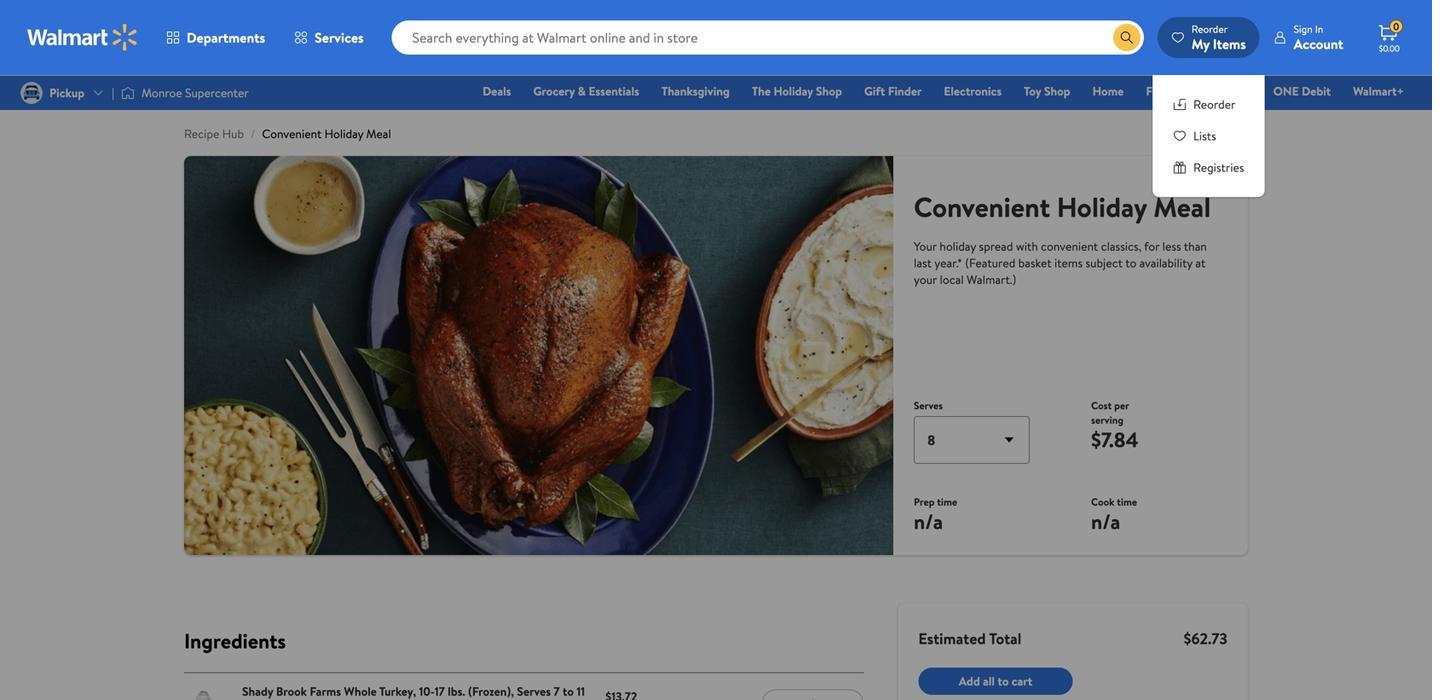 Task type: describe. For each thing, give the bounding box(es) containing it.
account
[[1294, 35, 1344, 53]]

time for prep time n/a
[[937, 495, 958, 509]]

$7.84
[[1091, 426, 1139, 454]]

$62.73
[[1184, 628, 1228, 649]]

electronics link
[[937, 82, 1010, 100]]

your
[[914, 238, 937, 255]]

in
[[1315, 22, 1324, 36]]

your
[[914, 271, 937, 288]]

&
[[578, 83, 586, 99]]

add
[[959, 673, 980, 689]]

0 horizontal spatial to
[[563, 683, 574, 700]]

debit
[[1302, 83, 1331, 99]]

shady
[[242, 683, 273, 700]]

last
[[914, 255, 932, 271]]

cart
[[1012, 673, 1033, 689]]

shady brook farms whole turkey, 10-17 lbs. (frozen), serves 7 to 11 link
[[242, 683, 585, 700]]

shady brook farms whole turkey, 10-17 lbs. (frozen), serves 7 to 11
[[242, 683, 585, 700]]

deals link
[[475, 82, 519, 100]]

n/a for cook time n/a
[[1091, 507, 1121, 536]]

estimated
[[919, 628, 986, 649]]

cost per serving $7.84
[[1091, 398, 1139, 454]]

1 vertical spatial holiday
[[325, 125, 363, 142]]

time for cook time n/a
[[1117, 495, 1138, 509]]

sign in account
[[1294, 22, 1344, 53]]

registry link
[[1200, 82, 1259, 100]]

local
[[940, 271, 964, 288]]

per
[[1115, 398, 1130, 413]]

7
[[554, 683, 560, 700]]

shady brook farms whole turkey, 10-17 lbs. (frozen), serves 7 to 11 image
[[184, 683, 222, 700]]

cost
[[1091, 398, 1112, 413]]

toy shop link
[[1017, 82, 1078, 100]]

toy shop
[[1024, 83, 1071, 99]]

than
[[1184, 238, 1207, 255]]

/
[[251, 125, 255, 142]]

items
[[1055, 255, 1083, 271]]

grocery & essentials link
[[526, 82, 647, 100]]

total
[[989, 628, 1022, 649]]

whole
[[344, 683, 377, 700]]

1 vertical spatial meal
[[1154, 188, 1211, 226]]

turkey,
[[379, 683, 416, 700]]

items
[[1213, 35, 1246, 53]]

reorder for reorder
[[1194, 96, 1236, 113]]

estimated total
[[919, 628, 1022, 649]]

search icon image
[[1120, 31, 1134, 44]]

classics,
[[1101, 238, 1142, 255]]

electronics
[[944, 83, 1002, 99]]

Walmart Site-Wide search field
[[392, 20, 1144, 55]]

one debit
[[1274, 83, 1331, 99]]

all
[[983, 673, 995, 689]]

(featured
[[965, 255, 1016, 271]]

walmart.)
[[967, 271, 1017, 288]]

basket
[[1019, 255, 1052, 271]]

0 horizontal spatial serves
[[517, 683, 551, 700]]

0 vertical spatial meal
[[366, 125, 391, 142]]

less
[[1163, 238, 1182, 255]]

your holiday spread with convenient classics, for less than last year.* (featured basket items subject to availability at your local walmart.)
[[914, 238, 1207, 288]]

0
[[1394, 19, 1400, 34]]

my
[[1192, 35, 1210, 53]]

gift
[[865, 83, 885, 99]]

lbs.
[[448, 683, 465, 700]]

convenient holiday meal
[[914, 188, 1211, 226]]

departments
[[187, 28, 265, 47]]

thanksgiving
[[662, 83, 730, 99]]

essentials
[[589, 83, 640, 99]]

registries
[[1194, 159, 1245, 176]]

recipe hub link
[[184, 125, 244, 142]]

year.*
[[935, 255, 963, 271]]

availability
[[1140, 255, 1193, 271]]

cook time n/a
[[1091, 495, 1138, 536]]

services
[[315, 28, 364, 47]]

registry
[[1208, 83, 1252, 99]]

walmart+
[[1354, 83, 1404, 99]]

(frozen),
[[468, 683, 514, 700]]

the holiday shop
[[752, 83, 842, 99]]

lists link
[[1173, 127, 1245, 145]]



Task type: locate. For each thing, give the bounding box(es) containing it.
time
[[937, 495, 958, 509], [1117, 495, 1138, 509]]

ingredients
[[184, 627, 286, 655]]

0 vertical spatial reorder
[[1192, 22, 1228, 36]]

17
[[435, 683, 445, 700]]

add all to cart
[[959, 673, 1033, 689]]

$0.00
[[1379, 43, 1400, 54]]

to left for at right top
[[1126, 255, 1137, 271]]

reorder link
[[1173, 96, 1245, 113]]

n/a inside prep time n/a
[[914, 507, 943, 536]]

time right the cook on the right bottom of page
[[1117, 495, 1138, 509]]

n/a for prep time n/a
[[914, 507, 943, 536]]

holiday
[[774, 83, 813, 99], [325, 125, 363, 142], [1057, 188, 1147, 226]]

home
[[1093, 83, 1124, 99]]

departments button
[[152, 17, 280, 58]]

10-
[[419, 683, 435, 700]]

deals
[[483, 83, 511, 99]]

reorder inside reorder my items
[[1192, 22, 1228, 36]]

the holiday shop link
[[744, 82, 850, 100]]

serves
[[914, 398, 943, 413], [517, 683, 551, 700]]

1 time from the left
[[937, 495, 958, 509]]

reorder
[[1192, 22, 1228, 36], [1194, 96, 1236, 113]]

holiday for the
[[774, 83, 813, 99]]

reorder up the registry
[[1192, 22, 1228, 36]]

shop left gift
[[816, 83, 842, 99]]

0 horizontal spatial n/a
[[914, 507, 943, 536]]

0 vertical spatial holiday
[[774, 83, 813, 99]]

0 horizontal spatial shop
[[816, 83, 842, 99]]

Search search field
[[392, 20, 1144, 55]]

0 vertical spatial serves
[[914, 398, 943, 413]]

to
[[1126, 255, 1137, 271], [998, 673, 1009, 689], [563, 683, 574, 700]]

1 horizontal spatial serves
[[914, 398, 943, 413]]

to right all
[[998, 673, 1009, 689]]

holiday for convenient
[[1057, 188, 1147, 226]]

1 vertical spatial convenient
[[914, 188, 1051, 226]]

for
[[1145, 238, 1160, 255]]

shop
[[816, 83, 842, 99], [1044, 83, 1071, 99]]

reorder up "lists" link
[[1194, 96, 1236, 113]]

2 n/a from the left
[[1091, 507, 1121, 536]]

1 vertical spatial serves
[[517, 683, 551, 700]]

shop right the toy
[[1044, 83, 1071, 99]]

hub
[[222, 125, 244, 142]]

fashion
[[1146, 83, 1186, 99]]

to inside 'your holiday spread with convenient classics, for less than last year.* (featured basket items subject to availability at your local walmart.)'
[[1126, 255, 1137, 271]]

n/a
[[914, 507, 943, 536], [1091, 507, 1121, 536]]

time right the prep at the right bottom of page
[[937, 495, 958, 509]]

fashion link
[[1139, 82, 1194, 100]]

to inside button
[[998, 673, 1009, 689]]

convenient up "spread"
[[914, 188, 1051, 226]]

gift finder
[[865, 83, 922, 99]]

1 n/a from the left
[[914, 507, 943, 536]]

1 horizontal spatial shop
[[1044, 83, 1071, 99]]

the
[[752, 83, 771, 99]]

spread
[[979, 238, 1013, 255]]

1 shop from the left
[[816, 83, 842, 99]]

0 horizontal spatial convenient
[[262, 125, 322, 142]]

0 horizontal spatial meal
[[366, 125, 391, 142]]

time inside cook time n/a
[[1117, 495, 1138, 509]]

home link
[[1085, 82, 1132, 100]]

with
[[1016, 238, 1038, 255]]

time inside prep time n/a
[[937, 495, 958, 509]]

grocery & essentials
[[533, 83, 640, 99]]

finder
[[888, 83, 922, 99]]

subject
[[1086, 255, 1123, 271]]

services button
[[280, 17, 378, 58]]

holiday
[[940, 238, 976, 255]]

2 horizontal spatial to
[[1126, 255, 1137, 271]]

registries link
[[1173, 159, 1245, 177]]

2 vertical spatial holiday
[[1057, 188, 1147, 226]]

1 horizontal spatial meal
[[1154, 188, 1211, 226]]

reorder for reorder my items
[[1192, 22, 1228, 36]]

2 horizontal spatial holiday
[[1057, 188, 1147, 226]]

prep
[[914, 495, 935, 509]]

one
[[1274, 83, 1299, 99]]

gift finder link
[[857, 82, 930, 100]]

convenient right the /
[[262, 125, 322, 142]]

1 horizontal spatial time
[[1117, 495, 1138, 509]]

sign
[[1294, 22, 1313, 36]]

1 horizontal spatial to
[[998, 673, 1009, 689]]

add all to cart button
[[919, 668, 1073, 695]]

1 horizontal spatial convenient
[[914, 188, 1051, 226]]

1 horizontal spatial holiday
[[774, 83, 813, 99]]

one debit link
[[1266, 82, 1339, 100]]

serving
[[1091, 413, 1124, 427]]

0 vertical spatial convenient
[[262, 125, 322, 142]]

recipe
[[184, 125, 219, 142]]

0 horizontal spatial time
[[937, 495, 958, 509]]

2 shop from the left
[[1044, 83, 1071, 99]]

cook
[[1091, 495, 1115, 509]]

lists
[[1194, 127, 1217, 144]]

1 vertical spatial reorder
[[1194, 96, 1236, 113]]

grocery
[[533, 83, 575, 99]]

recipe hub / convenient holiday meal
[[184, 125, 391, 142]]

convenient
[[1041, 238, 1098, 255]]

at
[[1196, 255, 1206, 271]]

to right the 7
[[563, 683, 574, 700]]

farms
[[310, 683, 341, 700]]

2 time from the left
[[1117, 495, 1138, 509]]

walmart image
[[27, 24, 138, 51]]

n/a inside cook time n/a
[[1091, 507, 1121, 536]]

0 horizontal spatial holiday
[[325, 125, 363, 142]]

walmart+ link
[[1346, 82, 1412, 100]]

brook
[[276, 683, 307, 700]]

convenient
[[262, 125, 322, 142], [914, 188, 1051, 226]]

11
[[577, 683, 585, 700]]

thanksgiving link
[[654, 82, 738, 100]]

meal
[[366, 125, 391, 142], [1154, 188, 1211, 226]]

1 horizontal spatial n/a
[[1091, 507, 1121, 536]]

reorder my items
[[1192, 22, 1246, 53]]

toy
[[1024, 83, 1042, 99]]



Task type: vqa. For each thing, say whether or not it's contained in the screenshot.
OZ to the right
no



